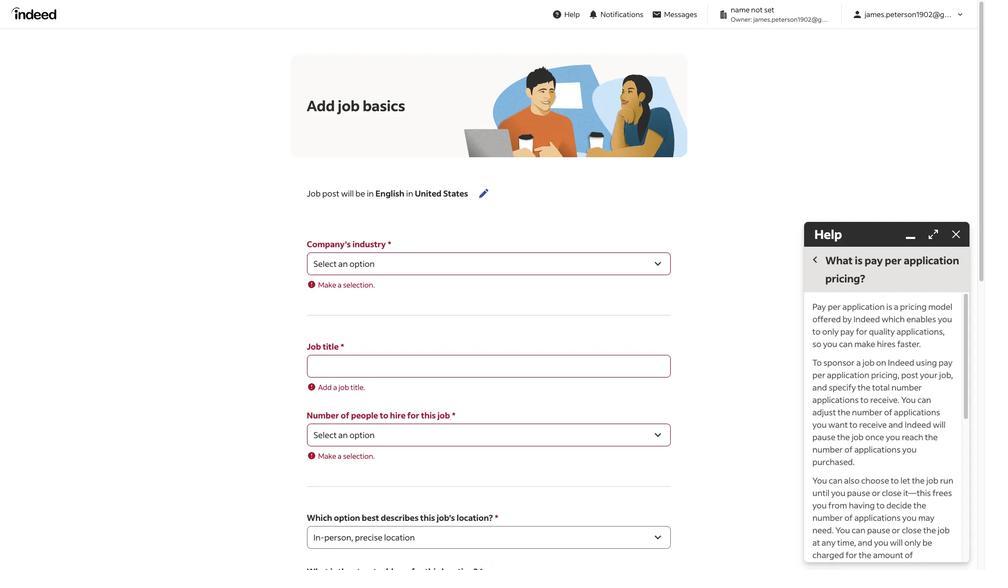 Task type: vqa. For each thing, say whether or not it's contained in the screenshot.
checkbox
no



Task type: locate. For each thing, give the bounding box(es) containing it.
pause inside the to sponsor a job on indeed using pay per application pricing, post your job, and specify the total number applications to receive. you can adjust the number of applications you want to receive and indeed will pause the job once you reach the number of applications you purchased.
[[813, 431, 836, 442]]

0 horizontal spatial in
[[367, 188, 374, 199]]

it—this
[[904, 487, 932, 498]]

per inside the pay per application is a pricing model offered by indeed which enables you to only pay for quality applications, so you can make hires faster.
[[828, 301, 841, 312]]

application up by
[[843, 301, 886, 312]]

per
[[886, 253, 902, 267], [828, 301, 841, 312], [813, 369, 826, 380]]

help up what
[[815, 226, 843, 242]]

only down offered
[[823, 326, 839, 337]]

pay up pricing?
[[865, 253, 884, 267]]

model
[[929, 301, 953, 312]]

or down decide
[[893, 525, 901, 535]]

job for job title *
[[307, 341, 321, 352]]

2 vertical spatial per
[[813, 369, 826, 380]]

to inside the pay per application is a pricing model offered by indeed which enables you to only pay for quality applications, so you can make hires faster.
[[813, 326, 821, 337]]

0 vertical spatial indeed
[[854, 313, 881, 324]]

location
[[384, 532, 415, 543]]

to left receive.
[[861, 394, 869, 405]]

*
[[388, 238, 392, 249], [341, 341, 344, 352], [452, 410, 456, 421], [495, 512, 499, 523]]

pay down by
[[841, 326, 855, 337]]

specify
[[829, 382, 857, 393]]

make a selection. down people
[[318, 451, 375, 461]]

3 error image from the top
[[307, 451, 316, 460]]

is up which
[[887, 301, 893, 312]]

the left total
[[858, 382, 871, 393]]

0 horizontal spatial per
[[813, 369, 826, 380]]

per up offered
[[828, 301, 841, 312]]

for down time, at the right bottom
[[846, 549, 858, 560]]

1 vertical spatial close
[[903, 525, 922, 535]]

james.peterson1902@gmail.com inside 'dropdown button'
[[865, 9, 975, 19]]

of
[[885, 407, 893, 417], [341, 410, 350, 421], [845, 444, 853, 455], [845, 512, 853, 523], [906, 549, 914, 560]]

0 vertical spatial or
[[873, 487, 881, 498]]

make a selection. for industry
[[318, 280, 375, 290]]

2 horizontal spatial and
[[889, 419, 904, 430]]

at
[[813, 537, 821, 548]]

2 vertical spatial indeed
[[905, 419, 932, 430]]

english
[[376, 188, 405, 199]]

2 error image from the top
[[307, 382, 316, 392]]

0 vertical spatial selection.
[[343, 280, 375, 290]]

1 vertical spatial per
[[828, 301, 841, 312]]

pricing,
[[872, 369, 900, 380]]

2 vertical spatial error image
[[307, 451, 316, 460]]

application inside the to sponsor a job on indeed using pay per application pricing, post your job, and specify the total number applications to receive. you can adjust the number of applications you want to receive and indeed will pause the job once you reach the number of applications you purchased.
[[828, 369, 870, 380]]

pause
[[813, 431, 836, 442], [848, 487, 871, 498], [868, 525, 891, 535]]

the right the reach
[[926, 431, 939, 442]]

job's
[[437, 512, 455, 523]]

1 vertical spatial add
[[318, 382, 332, 392]]

0 vertical spatial for
[[857, 326, 868, 337]]

in left english
[[367, 188, 374, 199]]

can inside the to sponsor a job on indeed using pay per application pricing, post your job, and specify the total number applications to receive. you can adjust the number of applications you want to receive and indeed will pause the job once you reach the number of applications you purchased.
[[918, 394, 932, 405]]

1 vertical spatial only
[[905, 537, 922, 548]]

to right want
[[850, 419, 858, 430]]

applications
[[813, 394, 859, 405], [895, 407, 941, 417], [855, 444, 901, 455], [855, 512, 901, 523], [813, 562, 859, 570]]

for up make
[[857, 326, 868, 337]]

0 horizontal spatial james.peterson1902@gmail.com
[[754, 16, 848, 23]]

1 vertical spatial make a selection.
[[318, 451, 375, 461]]

0 vertical spatial application
[[905, 253, 960, 267]]

notifications
[[601, 9, 644, 19]]

only down may
[[905, 537, 922, 548]]

make down number
[[318, 451, 336, 461]]

help
[[565, 9, 580, 19], [815, 226, 843, 242]]

job left title.
[[339, 382, 349, 392]]

you right receive.
[[902, 394, 917, 405]]

your
[[921, 369, 938, 380]]

2 job from the top
[[307, 341, 321, 352]]

0 horizontal spatial will
[[341, 188, 354, 199]]

error image
[[307, 280, 316, 289], [307, 382, 316, 392], [307, 451, 316, 460]]

make for company's
[[318, 280, 336, 290]]

0 vertical spatial pay
[[865, 253, 884, 267]]

1 vertical spatial for
[[408, 410, 420, 421]]

0 vertical spatial add
[[307, 96, 335, 115]]

indeed up the reach
[[905, 419, 932, 430]]

a for number of people to hire for this job *
[[338, 451, 342, 461]]

in left united
[[406, 188, 414, 199]]

1 vertical spatial this
[[421, 512, 435, 523]]

using
[[917, 357, 938, 368]]

basics
[[363, 96, 406, 115]]

this
[[421, 410, 436, 421], [421, 512, 435, 523]]

post
[[323, 188, 340, 199], [902, 369, 919, 380]]

you up the amount
[[875, 537, 889, 548]]

you inside the to sponsor a job on indeed using pay per application pricing, post your job, and specify the total number applications to receive. you can adjust the number of applications you want to receive and indeed will pause the job once you reach the number of applications you purchased.
[[902, 394, 917, 405]]

the down want
[[838, 431, 851, 442]]

a up which
[[895, 301, 899, 312]]

be left english
[[356, 188, 365, 199]]

to left decide
[[877, 500, 885, 511]]

1 horizontal spatial is
[[887, 301, 893, 312]]

pay inside the pay per application is a pricing model offered by indeed which enables you to only pay for quality applications, so you can make hires faster.
[[841, 326, 855, 337]]

0 vertical spatial is
[[856, 253, 863, 267]]

number of people to hire for this job *
[[307, 410, 456, 421]]

states
[[444, 188, 469, 199]]

pay
[[865, 253, 884, 267], [841, 326, 855, 337], [939, 357, 953, 368]]

0 horizontal spatial you
[[813, 475, 828, 486]]

1 selection. from the top
[[343, 280, 375, 290]]

post inside the to sponsor a job on indeed using pay per application pricing, post your job, and specify the total number applications to receive. you can adjust the number of applications you want to receive and indeed will pause the job once you reach the number of applications you purchased.
[[902, 369, 919, 380]]

per down to in the right bottom of the page
[[813, 369, 826, 380]]

1 vertical spatial job
[[307, 341, 321, 352]]

expand view image
[[928, 228, 940, 241]]

indeed right by
[[854, 313, 881, 324]]

and up the reach
[[889, 419, 904, 430]]

0 horizontal spatial only
[[823, 326, 839, 337]]

0 horizontal spatial be
[[356, 188, 365, 199]]

make down company's
[[318, 280, 336, 290]]

0 vertical spatial you
[[902, 394, 917, 405]]

2 vertical spatial for
[[846, 549, 858, 560]]

1 vertical spatial be
[[923, 537, 933, 548]]

name
[[731, 5, 750, 14]]

0 horizontal spatial post
[[323, 188, 340, 199]]

minimize image
[[905, 228, 918, 241]]

0 vertical spatial post
[[323, 188, 340, 199]]

1 job from the top
[[307, 188, 321, 199]]

option
[[334, 512, 360, 523]]

enables
[[907, 313, 937, 324]]

a inside the to sponsor a job on indeed using pay per application pricing, post your job, and specify the total number applications to receive. you can adjust the number of applications you want to receive and indeed will pause the job once you reach the number of applications you purchased.
[[857, 357, 862, 368]]

the left the amount
[[859, 549, 872, 560]]

the up it—this
[[913, 475, 925, 486]]

job down 'frees'
[[938, 525, 951, 535]]

0 vertical spatial pause
[[813, 431, 836, 442]]

you right so at the bottom right of the page
[[824, 338, 838, 349]]

the
[[858, 382, 871, 393], [838, 407, 851, 417], [838, 431, 851, 442], [926, 431, 939, 442], [913, 475, 925, 486], [914, 500, 927, 511], [924, 525, 937, 535], [859, 549, 872, 560]]

help inside button
[[565, 9, 580, 19]]

only
[[823, 326, 839, 337], [905, 537, 922, 548]]

1 vertical spatial and
[[889, 419, 904, 430]]

post up company's
[[323, 188, 340, 199]]

is right what
[[856, 253, 863, 267]]

1 horizontal spatial james.peterson1902@gmail.com
[[865, 9, 975, 19]]

2 vertical spatial and
[[859, 537, 873, 548]]

having
[[850, 500, 876, 511]]

number
[[892, 382, 923, 393], [853, 407, 883, 417], [813, 444, 844, 455], [813, 512, 844, 523]]

make
[[855, 338, 876, 349]]

0 vertical spatial error image
[[307, 280, 316, 289]]

a down number
[[338, 451, 342, 461]]

0 vertical spatial per
[[886, 253, 902, 267]]

1 horizontal spatial in
[[406, 188, 414, 199]]

pay inside what is pay per application pricing?
[[865, 253, 884, 267]]

1 vertical spatial will
[[934, 419, 946, 430]]

error image down company's
[[307, 280, 316, 289]]

james.peterson1902@gmail.com
[[865, 9, 975, 19], [754, 16, 848, 23]]

you up until
[[813, 475, 828, 486]]

0 horizontal spatial pay
[[841, 326, 855, 337]]

1 horizontal spatial will
[[891, 537, 904, 548]]

2 horizontal spatial will
[[934, 419, 946, 430]]

1 vertical spatial selection.
[[343, 451, 375, 461]]

add for add job basics
[[307, 96, 335, 115]]

close down may
[[903, 525, 922, 535]]

2 vertical spatial pay
[[939, 357, 953, 368]]

the down may
[[924, 525, 937, 535]]

this right hire
[[421, 410, 436, 421]]

1 horizontal spatial only
[[905, 537, 922, 548]]

0 vertical spatial make
[[318, 280, 336, 290]]

pause up having
[[848, 487, 871, 498]]

1 vertical spatial make
[[318, 451, 336, 461]]

to
[[813, 326, 821, 337], [861, 394, 869, 405], [380, 410, 389, 421], [850, 419, 858, 430], [892, 475, 900, 486], [877, 500, 885, 511]]

error image left add a job title.
[[307, 382, 316, 392]]

can left also
[[829, 475, 843, 486]]

applications up the reach
[[895, 407, 941, 417]]

2 horizontal spatial pay
[[939, 357, 953, 368]]

1 horizontal spatial be
[[923, 537, 933, 548]]

application inside what is pay per application pricing?
[[905, 253, 960, 267]]

0 vertical spatial only
[[823, 326, 839, 337]]

pay up job,
[[939, 357, 953, 368]]

indeed home image
[[11, 7, 61, 19]]

and left specify
[[813, 382, 828, 393]]

0 horizontal spatial is
[[856, 253, 863, 267]]

selection. down people
[[343, 451, 375, 461]]

for right hire
[[408, 410, 420, 421]]

per inside what is pay per application pricing?
[[886, 253, 902, 267]]

can left make
[[840, 338, 853, 349]]

and inside you can also choose to let the job run until you pause or close it—this frees you from having to decide the number of applications you may need. you can pause or close the job at any time, and you will only be charged for the amount of applications you received.
[[859, 537, 873, 548]]

a
[[338, 280, 342, 290], [895, 301, 899, 312], [857, 357, 862, 368], [333, 382, 337, 392], [338, 451, 342, 461]]

a right the sponsor
[[857, 357, 862, 368]]

post left your
[[902, 369, 919, 380]]

from
[[829, 500, 848, 511]]

1 horizontal spatial per
[[828, 301, 841, 312]]

pricing?
[[826, 272, 866, 285]]

a for job title *
[[333, 382, 337, 392]]

0 vertical spatial help
[[565, 9, 580, 19]]

1 horizontal spatial and
[[859, 537, 873, 548]]

1 vertical spatial error image
[[307, 382, 316, 392]]

0 vertical spatial job
[[307, 188, 321, 199]]

choose
[[862, 475, 890, 486]]

to
[[813, 357, 822, 368]]

need.
[[813, 525, 834, 535]]

1 make from the top
[[318, 280, 336, 290]]

only inside the pay per application is a pricing model offered by indeed which enables you to only pay for quality applications, so you can make hires faster.
[[823, 326, 839, 337]]

error image down number
[[307, 451, 316, 460]]

will down job,
[[934, 419, 946, 430]]

can
[[840, 338, 853, 349], [918, 394, 932, 405], [829, 475, 843, 486], [852, 525, 866, 535]]

and right time, at the right bottom
[[859, 537, 873, 548]]

be down may
[[923, 537, 933, 548]]

application inside the pay per application is a pricing model offered by indeed which enables you to only pay for quality applications, so you can make hires faster.
[[843, 301, 886, 312]]

2 vertical spatial pause
[[868, 525, 891, 535]]

1 horizontal spatial post
[[902, 369, 919, 380]]

for
[[857, 326, 868, 337], [408, 410, 420, 421], [846, 549, 858, 560]]

sponsor
[[824, 357, 855, 368]]

and
[[813, 382, 828, 393], [889, 419, 904, 430], [859, 537, 873, 548]]

2 vertical spatial will
[[891, 537, 904, 548]]

indeed
[[854, 313, 881, 324], [889, 357, 915, 368], [905, 419, 932, 430]]

you down the amount
[[861, 562, 875, 570]]

1 horizontal spatial help
[[815, 226, 843, 242]]

you down decide
[[903, 512, 917, 523]]

a left title.
[[333, 382, 337, 392]]

1 make a selection. from the top
[[318, 280, 375, 290]]

is inside the pay per application is a pricing model offered by indeed which enables you to only pay for quality applications, so you can make hires faster.
[[887, 301, 893, 312]]

job
[[338, 96, 360, 115], [863, 357, 875, 368], [339, 382, 349, 392], [438, 410, 450, 421], [852, 431, 864, 442], [927, 475, 939, 486], [938, 525, 951, 535]]

2 horizontal spatial per
[[886, 253, 902, 267]]

time,
[[838, 537, 857, 548]]

indeed right on
[[889, 357, 915, 368]]

1 vertical spatial is
[[887, 301, 893, 312]]

will left english
[[341, 188, 354, 199]]

to left let
[[892, 475, 900, 486]]

make a selection. for of
[[318, 451, 375, 461]]

a down company's industry *
[[338, 280, 342, 290]]

close up decide
[[883, 487, 902, 498]]

1 vertical spatial pay
[[841, 326, 855, 337]]

you up time, at the right bottom
[[836, 525, 851, 535]]

or down choose
[[873, 487, 881, 498]]

people
[[351, 410, 379, 421]]

number up 'need.'
[[813, 512, 844, 523]]

0 vertical spatial make a selection.
[[318, 280, 375, 290]]

pause up the amount
[[868, 525, 891, 535]]

2 vertical spatial application
[[828, 369, 870, 380]]

be
[[356, 188, 365, 199], [923, 537, 933, 548]]

frees
[[933, 487, 953, 498]]

you up from
[[832, 487, 846, 498]]

0 horizontal spatial help
[[565, 9, 580, 19]]

number
[[307, 410, 339, 421]]

which option best describes this job's location? *
[[307, 512, 499, 523]]

0 horizontal spatial and
[[813, 382, 828, 393]]

what is pay per application pricing? button
[[809, 251, 966, 288]]

make a selection. down company's industry *
[[318, 280, 375, 290]]

owner:
[[731, 16, 753, 23]]

1 vertical spatial or
[[893, 525, 901, 535]]

application up specify
[[828, 369, 870, 380]]

2 selection. from the top
[[343, 451, 375, 461]]

1 vertical spatial application
[[843, 301, 886, 312]]

2 make a selection. from the top
[[318, 451, 375, 461]]

1 vertical spatial post
[[902, 369, 919, 380]]

1 vertical spatial help
[[815, 226, 843, 242]]

or
[[873, 487, 881, 498], [893, 525, 901, 535]]

will up the amount
[[891, 537, 904, 548]]

which
[[882, 313, 906, 324]]

this left "job's"
[[421, 512, 435, 523]]

close
[[883, 487, 902, 498], [903, 525, 922, 535]]

2 make from the top
[[318, 451, 336, 461]]

1 horizontal spatial pay
[[865, 253, 884, 267]]

adjust
[[813, 407, 837, 417]]

selection. for industry
[[343, 280, 375, 290]]

0 vertical spatial and
[[813, 382, 828, 393]]

is inside what is pay per application pricing?
[[856, 253, 863, 267]]

None field
[[307, 355, 671, 378]]

title.
[[351, 382, 365, 392]]

you down adjust
[[813, 419, 827, 430]]

best
[[362, 512, 379, 523]]

help left the notifications dropdown button
[[565, 9, 580, 19]]

of up purchased.
[[845, 444, 853, 455]]

pay per application is a pricing model offered by indeed which enables you to only pay for quality applications, so you can make hires faster.
[[813, 301, 953, 349]]

describes
[[381, 512, 419, 523]]

company's
[[307, 238, 351, 249]]

you down the reach
[[903, 444, 917, 455]]

2 vertical spatial you
[[836, 525, 851, 535]]

error image for number of people to hire for this job
[[307, 451, 316, 460]]

add
[[307, 96, 335, 115], [318, 382, 332, 392]]

2 horizontal spatial you
[[902, 394, 917, 405]]

1 horizontal spatial or
[[893, 525, 901, 535]]

make a selection.
[[318, 280, 375, 290], [318, 451, 375, 461]]

to up so at the bottom right of the page
[[813, 326, 821, 337]]

be inside you can also choose to let the job run until you pause or close it—this frees you from having to decide the number of applications you may need. you can pause or close the job at any time, and you will only be charged for the amount of applications you received.
[[923, 537, 933, 548]]

the down it—this
[[914, 500, 927, 511]]

can down your
[[918, 394, 932, 405]]



Task type: describe. For each thing, give the bounding box(es) containing it.
applications down specify
[[813, 394, 859, 405]]

purchased.
[[813, 456, 856, 467]]

add job basics
[[307, 96, 406, 115]]

total
[[873, 382, 891, 393]]

1 vertical spatial indeed
[[889, 357, 915, 368]]

per inside the to sponsor a job on indeed using pay per application pricing, post your job, and specify the total number applications to receive. you can adjust the number of applications you want to receive and indeed will pause the job once you reach the number of applications you purchased.
[[813, 369, 826, 380]]

in-person, precise location
[[314, 532, 415, 543]]

applications down having
[[855, 512, 901, 523]]

set
[[765, 5, 775, 14]]

any
[[822, 537, 836, 548]]

can up time, at the right bottom
[[852, 525, 866, 535]]

faster.
[[898, 338, 922, 349]]

precise
[[355, 532, 383, 543]]

amount
[[874, 549, 904, 560]]

messages
[[665, 9, 698, 19]]

offered
[[813, 313, 842, 324]]

name not set owner: james.peterson1902@gmail.com element
[[715, 4, 848, 24]]

which
[[307, 512, 333, 523]]

received.
[[877, 562, 912, 570]]

job for job post will be in english in united states
[[307, 188, 321, 199]]

0 vertical spatial will
[[341, 188, 354, 199]]

add for add a job title.
[[318, 382, 332, 392]]

error image for job title
[[307, 382, 316, 392]]

on
[[877, 357, 887, 368]]

messages link
[[648, 5, 702, 24]]

selection. for of
[[343, 451, 375, 461]]

james.peterson1902@gmail.com button
[[849, 5, 975, 24]]

make for number
[[318, 451, 336, 461]]

pay
[[813, 301, 827, 312]]

job post language or country image
[[478, 187, 490, 200]]

pricing
[[901, 301, 927, 312]]

help button
[[548, 5, 584, 24]]

the up want
[[838, 407, 851, 417]]

you down until
[[813, 500, 827, 511]]

title
[[323, 341, 339, 352]]

2 in from the left
[[406, 188, 414, 199]]

job right hire
[[438, 410, 450, 421]]

number inside you can also choose to let the job run until you pause or close it—this frees you from having to decide the number of applications you may need. you can pause or close the job at any time, and you will only be charged for the amount of applications you received.
[[813, 512, 844, 523]]

what
[[826, 253, 853, 267]]

job left on
[[863, 357, 875, 368]]

you can also choose to let the job run until you pause or close it—this frees you from having to decide the number of applications you may need. you can pause or close the job at any time, and you will only be charged for the amount of applications you received.
[[813, 475, 954, 570]]

also
[[845, 475, 860, 486]]

of up received.
[[906, 549, 914, 560]]

add a job title.
[[318, 382, 365, 392]]

number up receive
[[853, 407, 883, 417]]

1 in from the left
[[367, 188, 374, 199]]

1 vertical spatial pause
[[848, 487, 871, 498]]

in-person, precise location button
[[307, 526, 671, 549]]

receive
[[860, 419, 888, 430]]

0 vertical spatial this
[[421, 410, 436, 421]]

for inside the pay per application is a pricing model offered by indeed which enables you to only pay for quality applications, so you can make hires faster.
[[857, 326, 868, 337]]

james.peterson1902@gmail.com inside name not set owner: james.peterson1902@gmail.com
[[754, 16, 848, 23]]

until
[[813, 487, 830, 498]]

by
[[843, 313, 853, 324]]

will inside the to sponsor a job on indeed using pay per application pricing, post your job, and specify the total number applications to receive. you can adjust the number of applications you want to receive and indeed will pause the job once you reach the number of applications you purchased.
[[934, 419, 946, 430]]

company's industry *
[[307, 238, 392, 249]]

united
[[415, 188, 442, 199]]

job left once
[[852, 431, 864, 442]]

only inside you can also choose to let the job run until you pause or close it—this frees you from having to decide the number of applications you may need. you can pause or close the job at any time, and you will only be charged for the amount of applications you received.
[[905, 537, 922, 548]]

job post will be in english in united states
[[307, 188, 469, 199]]

in-
[[314, 532, 325, 543]]

job,
[[940, 369, 954, 380]]

will inside you can also choose to let the job run until you pause or close it—this frees you from having to decide the number of applications you may need. you can pause or close the job at any time, and you will only be charged for the amount of applications you received.
[[891, 537, 904, 548]]

for inside you can also choose to let the job run until you pause or close it—this frees you from having to decide the number of applications you may need. you can pause or close the job at any time, and you will only be charged for the amount of applications you received.
[[846, 549, 858, 560]]

a for company's industry *
[[338, 280, 342, 290]]

reach
[[903, 431, 924, 442]]

so
[[813, 338, 822, 349]]

run
[[941, 475, 954, 486]]

job title *
[[307, 341, 344, 352]]

let
[[901, 475, 911, 486]]

pay inside the to sponsor a job on indeed using pay per application pricing, post your job, and specify the total number applications to receive. you can adjust the number of applications you want to receive and indeed will pause the job once you reach the number of applications you purchased.
[[939, 357, 953, 368]]

1 error image from the top
[[307, 280, 316, 289]]

you down "model"
[[939, 313, 953, 324]]

hire
[[390, 410, 406, 421]]

notifications button
[[584, 3, 648, 26]]

receive.
[[871, 394, 900, 405]]

of left people
[[341, 410, 350, 421]]

what is pay per application pricing?
[[826, 253, 960, 285]]

applications,
[[897, 326, 946, 337]]

job left run
[[927, 475, 939, 486]]

hires
[[878, 338, 896, 349]]

name not set owner: james.peterson1902@gmail.com
[[731, 5, 848, 23]]

you right once
[[887, 431, 901, 442]]

location?
[[457, 512, 493, 523]]

0 horizontal spatial or
[[873, 487, 881, 498]]

of down from
[[845, 512, 853, 523]]

to left hire
[[380, 410, 389, 421]]

industry
[[353, 238, 386, 249]]

charged
[[813, 549, 845, 560]]

not
[[752, 5, 763, 14]]

applications down charged
[[813, 562, 859, 570]]

1 horizontal spatial you
[[836, 525, 851, 535]]

can inside the pay per application is a pricing model offered by indeed which enables you to only pay for quality applications, so you can make hires faster.
[[840, 338, 853, 349]]

a inside the pay per application is a pricing model offered by indeed which enables you to only pay for quality applications, so you can make hires faster.
[[895, 301, 899, 312]]

number down pricing,
[[892, 382, 923, 393]]

number up purchased.
[[813, 444, 844, 455]]

1 vertical spatial you
[[813, 475, 828, 486]]

indeed inside the pay per application is a pricing model offered by indeed which enables you to only pay for quality applications, so you can make hires faster.
[[854, 313, 881, 324]]

job left basics
[[338, 96, 360, 115]]

person,
[[325, 532, 354, 543]]

want
[[829, 419, 849, 430]]

quality
[[870, 326, 896, 337]]

once
[[866, 431, 885, 442]]

0 vertical spatial close
[[883, 487, 902, 498]]

close image
[[951, 228, 963, 241]]

of down receive.
[[885, 407, 893, 417]]

decide
[[887, 500, 913, 511]]

0 vertical spatial be
[[356, 188, 365, 199]]

applications down once
[[855, 444, 901, 455]]

to sponsor a job on indeed using pay per application pricing, post your job, and specify the total number applications to receive. you can adjust the number of applications you want to receive and indeed will pause the job once you reach the number of applications you purchased.
[[813, 357, 954, 467]]

may
[[919, 512, 935, 523]]



